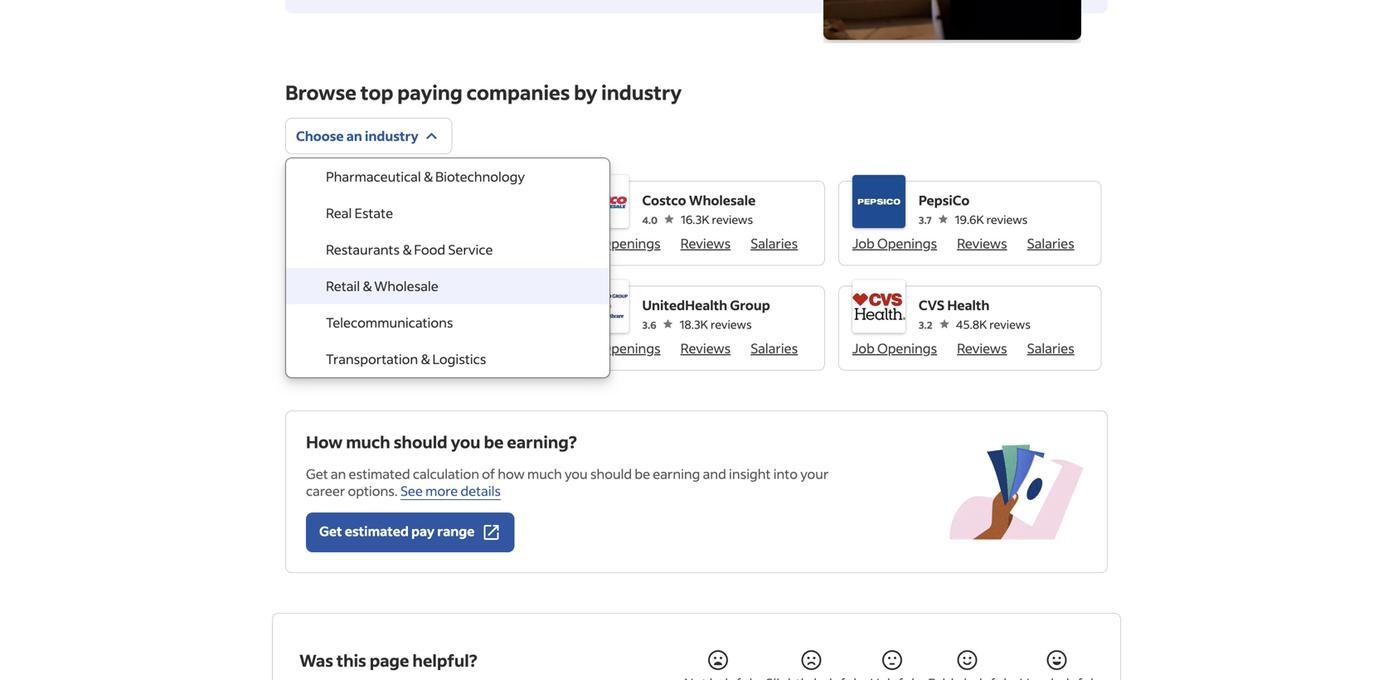 Task type: locate. For each thing, give the bounding box(es) containing it.
choose
[[296, 127, 344, 144]]

helpful?
[[413, 649, 477, 671]]

unitedhealth group
[[642, 297, 770, 314]]

an down how
[[331, 465, 346, 482]]

more
[[426, 482, 458, 499]]

an for estimated
[[331, 465, 346, 482]]

logistics
[[432, 350, 486, 367]]

you
[[451, 431, 481, 452], [565, 465, 588, 482]]

salaries down the 19.6k reviews
[[1027, 235, 1075, 252]]

salaries for unitedhealth group
[[751, 340, 798, 357]]

pepsico
[[919, 192, 970, 209]]

range
[[437, 523, 475, 540]]

costco wholesale image
[[576, 175, 629, 228]]

job openings for costco wholesale
[[576, 235, 661, 252]]

job openings down 3.6
[[576, 340, 661, 357]]

1 horizontal spatial you
[[565, 465, 588, 482]]

you down earning?
[[565, 465, 588, 482]]

salaries down 236.3k reviews at the top left of page
[[474, 340, 522, 357]]

16.3k reviews
[[681, 212, 753, 227]]

openings down 3.7
[[878, 235, 937, 252]]

0 horizontal spatial wholesale
[[374, 277, 439, 294]]

job openings for pepsico
[[853, 235, 937, 252]]

be left the earning
[[635, 465, 650, 482]]

job openings link
[[299, 235, 384, 252], [576, 235, 661, 252], [853, 235, 937, 252], [299, 340, 384, 357], [576, 340, 661, 357], [853, 340, 937, 357]]

job openings link for pepsico
[[853, 235, 937, 252]]

group
[[730, 297, 770, 314]]

0 vertical spatial an
[[347, 127, 362, 144]]

salaries link down the 19.6k reviews
[[1027, 235, 1075, 252]]

job openings link down the "4.0"
[[576, 235, 661, 252]]

openings down 3.5
[[324, 340, 384, 357]]

reviews link down 18.3k reviews is rated 3.6 out of 5 stars figure
[[681, 340, 731, 357]]

wholesale up '16.3k reviews'
[[689, 192, 756, 209]]

salaries down '16.3k reviews'
[[751, 235, 798, 252]]

estate
[[355, 204, 393, 221]]

industry up the pharmaceutical
[[365, 127, 419, 144]]

18.3k reviews
[[680, 317, 752, 332]]

reviews link for pepsico
[[957, 235, 1008, 252]]

reviews down 16.3k reviews is rated 4.0 out of 5 stars figure
[[681, 235, 731, 252]]

reviews up logistics
[[442, 317, 483, 332]]

0 vertical spatial wholesale
[[689, 192, 756, 209]]

job openings link down 3.5
[[299, 340, 384, 357]]

salaries link down 236.3k reviews at the top left of page
[[474, 340, 522, 357]]

calculation
[[413, 465, 479, 482]]

0 vertical spatial much
[[346, 431, 390, 452]]

1 horizontal spatial much
[[527, 465, 562, 482]]

salaries link down group
[[751, 340, 798, 357]]

openings for costco wholesale
[[601, 235, 661, 252]]

salaries link down 45.8k reviews
[[1027, 340, 1075, 357]]

companies
[[467, 79, 570, 105]]

&
[[424, 168, 433, 185], [403, 241, 411, 258], [363, 277, 372, 294], [421, 350, 430, 367]]

1 horizontal spatial should
[[590, 465, 632, 482]]

1 vertical spatial an
[[331, 465, 346, 482]]

list box
[[286, 158, 610, 377]]

reviews down '45.8k reviews is rated 3.2 out of 5 stars' figure
[[957, 340, 1008, 357]]

0 horizontal spatial be
[[484, 431, 504, 452]]

transportation & logistics
[[326, 350, 486, 367]]

reviews for mcdonald's
[[442, 317, 483, 332]]

much inside the get an estimated calculation of how much you should be earning and insight into your career options.
[[527, 465, 562, 482]]

wholesale up mcdonald's
[[374, 277, 439, 294]]

reviews link
[[404, 235, 454, 252], [681, 235, 731, 252], [957, 235, 1008, 252], [404, 340, 454, 357], [681, 340, 731, 357], [957, 340, 1008, 357]]

job down the cvs health image on the top right of the page
[[853, 340, 875, 357]]

job
[[299, 235, 322, 252], [576, 235, 598, 252], [853, 235, 875, 252], [299, 340, 322, 357], [576, 340, 598, 357], [853, 340, 875, 357]]

reviews link down 64.7k reviews is rated 3.8 out of 5 stars figure
[[404, 235, 454, 252]]

1 horizontal spatial industry
[[602, 79, 682, 105]]

see more details link
[[401, 482, 501, 500]]

job openings link down 3.6
[[576, 340, 661, 357]]

3.6
[[642, 319, 657, 331]]

job down starbucks image
[[299, 235, 322, 252]]

openings down the "4.0"
[[601, 235, 661, 252]]

much right how
[[346, 431, 390, 452]]

job openings link down 3.2
[[853, 340, 937, 357]]

food
[[414, 241, 446, 258]]

salaries link
[[474, 235, 522, 252], [751, 235, 798, 252], [1027, 235, 1075, 252], [474, 340, 522, 357], [751, 340, 798, 357], [1027, 340, 1075, 357]]

biotechnology
[[435, 168, 525, 185]]

job openings link for costco wholesale
[[576, 235, 661, 252]]

real
[[326, 204, 352, 221]]

salaries right food
[[474, 235, 522, 252]]

job openings down 3.5
[[299, 340, 384, 357]]

1 vertical spatial be
[[635, 465, 650, 482]]

reviews right 16.3k
[[712, 212, 753, 227]]

reviews down group
[[711, 317, 752, 332]]

salaries down 45.8k reviews
[[1027, 340, 1075, 357]]

& left food
[[403, 241, 411, 258]]

reviews link down 236.3k reviews is rated 3.5 out of 5 stars figure
[[404, 340, 454, 357]]

get inside the get an estimated calculation of how much you should be earning and insight into your career options.
[[306, 465, 328, 482]]

was this page helpful?
[[299, 649, 477, 671]]

salaries down group
[[751, 340, 798, 357]]

get down how
[[306, 465, 328, 482]]

salaries link down '16.3k reviews'
[[751, 235, 798, 252]]

reviews down the 19.6k reviews
[[957, 235, 1008, 252]]

reviews for cvs health
[[957, 340, 1008, 357]]

earning
[[653, 465, 700, 482]]

estimated right career
[[349, 465, 410, 482]]

job openings
[[299, 235, 384, 252], [576, 235, 661, 252], [853, 235, 937, 252], [299, 340, 384, 357], [576, 340, 661, 357], [853, 340, 937, 357]]

job down "costco wholesale" image
[[576, 235, 598, 252]]

industry inside 'dropdown button'
[[365, 127, 419, 144]]

get
[[306, 465, 328, 482], [319, 523, 342, 540]]

an right choose
[[347, 127, 362, 144]]

3.8
[[366, 214, 380, 226]]

job down mcdonald's 'image'
[[299, 340, 322, 357]]

this
[[337, 649, 366, 671]]

reviews link down the 19.6k reviews
[[957, 235, 1008, 252]]

openings
[[324, 235, 384, 252], [601, 235, 661, 252], [878, 235, 937, 252], [324, 340, 384, 357], [601, 340, 661, 357], [878, 340, 937, 357]]

1 vertical spatial you
[[565, 465, 588, 482]]

reviews right 45.8k
[[990, 317, 1031, 332]]

cvs health image
[[853, 280, 906, 333]]

salaries
[[474, 235, 522, 252], [751, 235, 798, 252], [1027, 235, 1075, 252], [474, 340, 522, 357], [751, 340, 798, 357], [1027, 340, 1075, 357]]

reviews for mcdonald's
[[404, 340, 454, 357]]

much down earning?
[[527, 465, 562, 482]]

options.
[[348, 482, 398, 499]]

reviews link for costco wholesale
[[681, 235, 731, 252]]

0 vertical spatial estimated
[[349, 465, 410, 482]]

be up of
[[484, 431, 504, 452]]

should left the earning
[[590, 465, 632, 482]]

be
[[484, 431, 504, 452], [635, 465, 650, 482]]

job openings link down 3.7
[[853, 235, 937, 252]]

should
[[394, 431, 448, 452], [590, 465, 632, 482]]

& for transportation
[[421, 350, 430, 367]]

reviews link for mcdonald's
[[404, 340, 454, 357]]

should up calculation
[[394, 431, 448, 452]]

mcdonald's
[[366, 297, 440, 314]]

& up 64.7k reviews is rated 3.8 out of 5 stars figure
[[424, 168, 433, 185]]

1 vertical spatial get
[[319, 523, 342, 540]]

browse
[[285, 79, 357, 105]]

mcdonald's image
[[299, 280, 353, 333]]

reviews link down '45.8k reviews is rated 3.2 out of 5 stars' figure
[[957, 340, 1008, 357]]

reviews down 236.3k reviews is rated 3.5 out of 5 stars figure
[[404, 340, 454, 357]]

job for pepsico
[[853, 235, 875, 252]]

you up calculation
[[451, 431, 481, 452]]

reviews down 18.3k reviews is rated 3.6 out of 5 stars figure
[[681, 340, 731, 357]]

1 vertical spatial industry
[[365, 127, 419, 144]]

starbucks image
[[299, 175, 353, 228]]

job openings for unitedhealth group
[[576, 340, 661, 357]]

reviews down 64.7k reviews is rated 3.8 out of 5 stars figure
[[404, 235, 454, 252]]

job down unitedhealth group image
[[576, 340, 598, 357]]

19.6k reviews
[[955, 212, 1028, 227]]

an inside 'dropdown button'
[[347, 127, 362, 144]]

how much should you be earning?
[[306, 431, 577, 452]]

browse top paying companies by industry
[[285, 79, 682, 105]]

reviews for unitedhealth group
[[711, 317, 752, 332]]

get an estimated calculation of how much you should be earning and insight into your career options.
[[306, 465, 829, 499]]

much
[[346, 431, 390, 452], [527, 465, 562, 482]]

salaries for cvs health
[[1027, 340, 1075, 357]]

industry
[[602, 79, 682, 105], [365, 127, 419, 144]]

should inside the get an estimated calculation of how much you should be earning and insight into your career options.
[[590, 465, 632, 482]]

get for get estimated pay range
[[319, 523, 342, 540]]

an
[[347, 127, 362, 144], [331, 465, 346, 482]]

0 vertical spatial should
[[394, 431, 448, 452]]

job down the pepsico image
[[853, 235, 875, 252]]

& right retail
[[363, 277, 372, 294]]

estimated
[[349, 465, 410, 482], [345, 523, 409, 540]]

0 vertical spatial you
[[451, 431, 481, 452]]

get down career
[[319, 523, 342, 540]]

top
[[361, 79, 393, 105]]

1 vertical spatial much
[[527, 465, 562, 482]]

openings for unitedhealth group
[[601, 340, 661, 357]]

3.5
[[366, 319, 380, 331]]

salaries for mcdonald's
[[474, 340, 522, 357]]

reviews
[[404, 235, 454, 252], [681, 235, 731, 252], [957, 235, 1008, 252], [404, 340, 454, 357], [681, 340, 731, 357], [957, 340, 1008, 357]]

0 horizontal spatial industry
[[365, 127, 419, 144]]

transportation
[[326, 350, 418, 367]]

45.8k reviews
[[956, 317, 1031, 332]]

estimated down "options."
[[345, 523, 409, 540]]

reviews link down 16.3k reviews is rated 4.0 out of 5 stars figure
[[681, 235, 731, 252]]

1 horizontal spatial be
[[635, 465, 650, 482]]

0 vertical spatial get
[[306, 465, 328, 482]]

job openings down 3.2
[[853, 340, 937, 357]]

details
[[461, 482, 501, 499]]

236.3k
[[403, 317, 439, 332]]

0 horizontal spatial you
[[451, 431, 481, 452]]

salaries link for unitedhealth group
[[751, 340, 798, 357]]

wholesale
[[689, 192, 756, 209], [374, 277, 439, 294]]

openings down 3.6
[[601, 340, 661, 357]]

industry right "by"
[[602, 79, 682, 105]]

pepsico image
[[853, 175, 906, 228]]

reviews
[[712, 212, 753, 227], [987, 212, 1028, 227], [442, 317, 483, 332], [711, 317, 752, 332], [990, 317, 1031, 332]]

0 horizontal spatial should
[[394, 431, 448, 452]]

& for retail
[[363, 277, 372, 294]]

costco wholesale
[[642, 192, 756, 209]]

real estate
[[326, 204, 393, 221]]

reviews for unitedhealth group
[[681, 340, 731, 357]]

unitedhealth group link
[[642, 295, 770, 315]]

& left logistics
[[421, 350, 430, 367]]

openings down 3.2
[[878, 340, 937, 357]]

16.3k reviews is rated 4.0 out of 5 stars figure
[[642, 210, 756, 228]]

an inside the get an estimated calculation of how much you should be earning and insight into your career options.
[[331, 465, 346, 482]]

reviews right 19.6k
[[987, 212, 1028, 227]]

cvs health link
[[919, 295, 1031, 315]]

1 vertical spatial should
[[590, 465, 632, 482]]

pepsico link
[[919, 190, 1028, 210]]

job openings down the "4.0"
[[576, 235, 661, 252]]

how
[[498, 465, 525, 482]]

job openings down 3.7
[[853, 235, 937, 252]]

job for costco wholesale
[[576, 235, 598, 252]]

telecommunications
[[326, 314, 453, 331]]

openings down 3.8
[[324, 235, 384, 252]]

your
[[801, 465, 829, 482]]

reviews for costco wholesale
[[712, 212, 753, 227]]



Task type: describe. For each thing, give the bounding box(es) containing it.
salaries link for costco wholesale
[[751, 235, 798, 252]]

16.3k
[[681, 212, 710, 227]]

45.8k reviews is rated 3.2 out of 5 stars figure
[[919, 315, 1031, 333]]

cvs
[[919, 297, 945, 314]]

1 vertical spatial estimated
[[345, 523, 409, 540]]

retail & wholesale
[[326, 277, 439, 294]]

insight
[[729, 465, 771, 482]]

salaries link for mcdonald's
[[474, 340, 522, 357]]

reviews for pepsico
[[957, 235, 1008, 252]]

health
[[948, 297, 990, 314]]

see more details
[[401, 482, 501, 499]]

an for industry
[[347, 127, 362, 144]]

get for get an estimated calculation of how much you should be earning and insight into your career options.
[[306, 465, 328, 482]]

salaries link for cvs health
[[1027, 340, 1075, 357]]

reviews link for cvs health
[[957, 340, 1008, 357]]

list box containing pharmaceutical & biotechnology
[[286, 158, 610, 377]]

you inside the get an estimated calculation of how much you should be earning and insight into your career options.
[[565, 465, 588, 482]]

pharmaceutical
[[326, 168, 421, 185]]

& for pharmaceutical
[[424, 168, 433, 185]]

see
[[401, 482, 423, 499]]

job openings for cvs health
[[853, 340, 937, 357]]

page
[[370, 649, 409, 671]]

by
[[574, 79, 598, 105]]

costco
[[642, 192, 686, 209]]

job openings for mcdonald's
[[299, 340, 384, 357]]

service
[[448, 241, 493, 258]]

choose an industry
[[296, 127, 419, 144]]

job for mcdonald's
[[299, 340, 322, 357]]

and
[[703, 465, 726, 482]]

job openings link for cvs health
[[853, 340, 937, 357]]

reviews link for unitedhealth group
[[681, 340, 731, 357]]

4.0
[[642, 214, 658, 226]]

job for unitedhealth group
[[576, 340, 598, 357]]

estimated inside the get an estimated calculation of how much you should be earning and insight into your career options.
[[349, 465, 410, 482]]

pay
[[411, 523, 435, 540]]

restaurants
[[326, 241, 400, 258]]

reviews for costco wholesale
[[681, 235, 731, 252]]

18.3k
[[680, 317, 708, 332]]

openings for pepsico
[[878, 235, 937, 252]]

64.7k reviews is rated 3.8 out of 5 stars figure
[[366, 210, 477, 228]]

paying
[[397, 79, 463, 105]]

0 vertical spatial be
[[484, 431, 504, 452]]

unitedhealth group image
[[576, 280, 629, 333]]

pharmaceutical & biotechnology
[[326, 168, 525, 185]]

1 horizontal spatial wholesale
[[689, 192, 756, 209]]

mcdonald's link
[[366, 295, 483, 315]]

45.8k
[[956, 317, 987, 332]]

choose an industry button
[[285, 118, 453, 154]]

& for restaurants
[[403, 241, 411, 258]]

19.6k reviews is rated 3.7 out of 5 stars figure
[[919, 210, 1028, 228]]

236.3k reviews
[[403, 317, 483, 332]]

be inside the get an estimated calculation of how much you should be earning and insight into your career options.
[[635, 465, 650, 482]]

3.2
[[919, 319, 933, 331]]

0 vertical spatial industry
[[602, 79, 682, 105]]

job openings down real
[[299, 235, 384, 252]]

was
[[299, 649, 333, 671]]

job openings link for mcdonald's
[[299, 340, 384, 357]]

openings for cvs health
[[878, 340, 937, 357]]

earning?
[[507, 431, 577, 452]]

salaries for pepsico
[[1027, 235, 1075, 252]]

3.7
[[919, 214, 932, 226]]

retail
[[326, 277, 360, 294]]

reviews for cvs health
[[990, 317, 1031, 332]]

236.3k reviews is rated 3.5 out of 5 stars figure
[[366, 315, 483, 333]]

salaries link for pepsico
[[1027, 235, 1075, 252]]

openings for mcdonald's
[[324, 340, 384, 357]]

0 horizontal spatial much
[[346, 431, 390, 452]]

get estimated pay range link
[[306, 513, 515, 552]]

of
[[482, 465, 495, 482]]

unitedhealth
[[642, 297, 728, 314]]

job openings link down real
[[299, 235, 384, 252]]

job openings link for unitedhealth group
[[576, 340, 661, 357]]

job for cvs health
[[853, 340, 875, 357]]

into
[[774, 465, 798, 482]]

19.6k
[[955, 212, 984, 227]]

18.3k reviews is rated 3.6 out of 5 stars figure
[[642, 315, 770, 333]]

1 vertical spatial wholesale
[[374, 277, 439, 294]]

salary image
[[946, 431, 1087, 552]]

how
[[306, 431, 343, 452]]

reviews for pepsico
[[987, 212, 1028, 227]]

salaries for costco wholesale
[[751, 235, 798, 252]]

costco wholesale link
[[642, 190, 756, 210]]

salaries link right food
[[474, 235, 522, 252]]

cvs health
[[919, 297, 990, 314]]

career
[[306, 482, 345, 499]]

restaurants & food service
[[326, 241, 493, 258]]

get estimated pay range
[[319, 523, 475, 540]]



Task type: vqa. For each thing, say whether or not it's contained in the screenshot.


